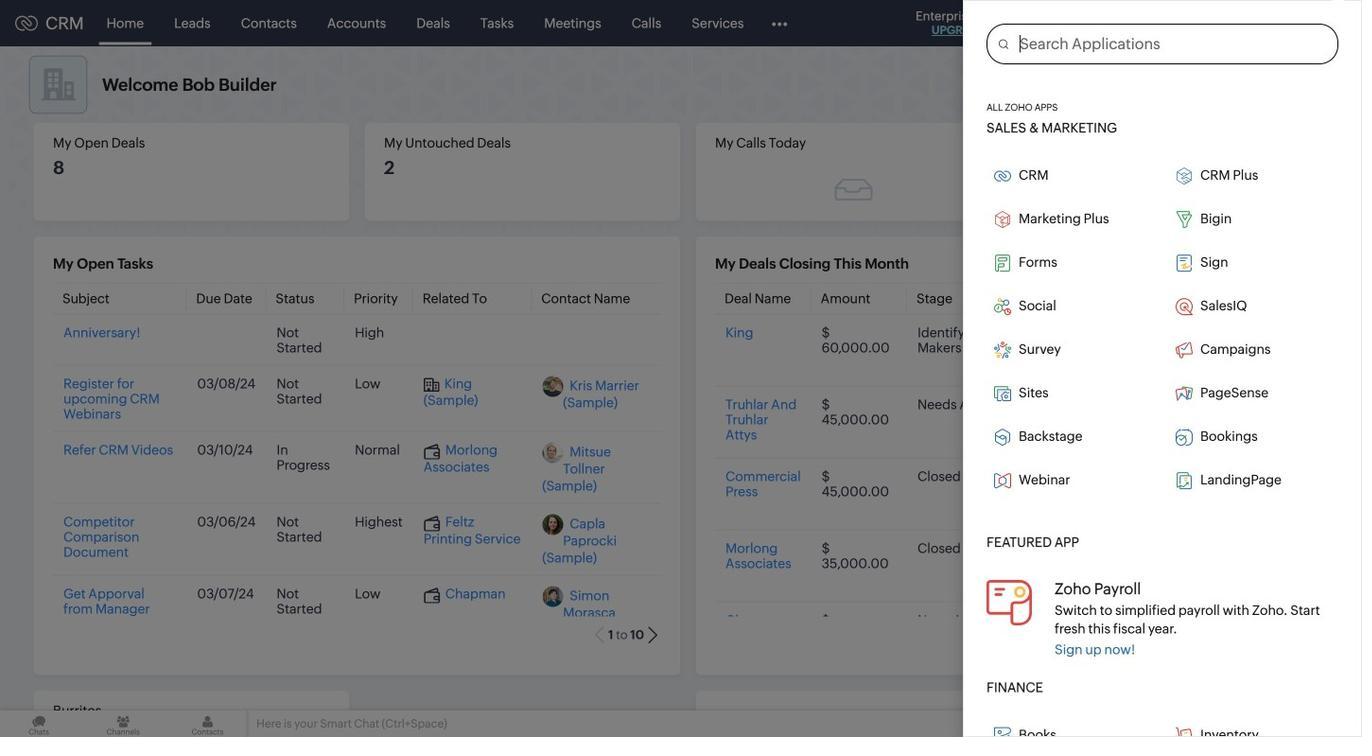 Task type: describe. For each thing, give the bounding box(es) containing it.
search image
[[1087, 15, 1103, 31]]

calendar image
[[1162, 16, 1178, 31]]



Task type: locate. For each thing, give the bounding box(es) containing it.
signals image
[[1126, 15, 1139, 31]]

contacts image
[[169, 711, 247, 737]]

profile image
[[1277, 8, 1308, 38]]

Search Applications text field
[[1009, 25, 1338, 63]]

profile element
[[1266, 0, 1319, 46]]

search element
[[1076, 0, 1115, 46]]

chats image
[[0, 711, 78, 737]]

logo image
[[15, 16, 38, 31]]

zoho payroll image
[[987, 580, 1032, 625]]

channels image
[[84, 711, 162, 737]]

signals element
[[1115, 0, 1151, 46]]



Task type: vqa. For each thing, say whether or not it's contained in the screenshot.
Templates
no



